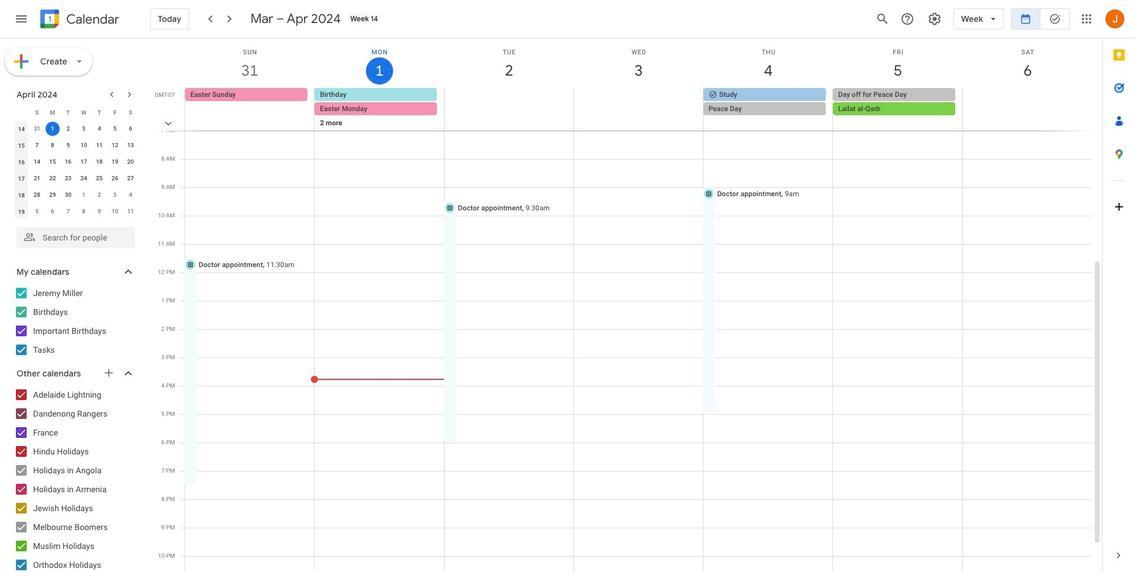 Task type: vqa. For each thing, say whether or not it's contained in the screenshot.
february 26 element in the top of the page
no



Task type: describe. For each thing, give the bounding box(es) containing it.
12 element
[[108, 138, 122, 153]]

29 element
[[46, 188, 60, 202]]

25 element
[[92, 172, 107, 186]]

3 element
[[77, 122, 91, 136]]

may 3 element
[[108, 188, 122, 202]]

26 element
[[108, 172, 122, 186]]

other calendars list
[[2, 386, 147, 573]]

8 element
[[46, 138, 60, 153]]

may 10 element
[[108, 205, 122, 219]]

27 element
[[124, 172, 138, 186]]

15 element
[[46, 155, 60, 169]]

19 element
[[108, 155, 122, 169]]

may 4 element
[[124, 188, 138, 202]]

17 element
[[77, 155, 91, 169]]

22 element
[[46, 172, 60, 186]]

23 element
[[61, 172, 75, 186]]

march 31 element
[[30, 122, 44, 136]]

column header inside april 2024 grid
[[14, 104, 29, 121]]

18 element
[[92, 155, 107, 169]]

may 11 element
[[124, 205, 138, 219]]

row group inside april 2024 grid
[[14, 121, 138, 220]]

30 element
[[61, 188, 75, 202]]

13 element
[[124, 138, 138, 153]]

20 element
[[124, 155, 138, 169]]

may 7 element
[[61, 205, 75, 219]]

14 element
[[30, 155, 44, 169]]

may 6 element
[[46, 205, 60, 219]]

16 element
[[61, 155, 75, 169]]

may 8 element
[[77, 205, 91, 219]]

settings menu image
[[928, 12, 942, 26]]



Task type: locate. For each thing, give the bounding box(es) containing it.
main drawer image
[[14, 12, 28, 26]]

6 element
[[124, 122, 138, 136]]

grid
[[151, 38, 1103, 573]]

column header
[[14, 104, 29, 121]]

1, today element
[[46, 122, 60, 136]]

5 element
[[108, 122, 122, 136]]

add other calendars image
[[103, 367, 115, 379]]

4 element
[[92, 122, 107, 136]]

row
[[180, 88, 1103, 145], [14, 104, 138, 121], [14, 121, 138, 137], [14, 137, 138, 154], [14, 154, 138, 170], [14, 170, 138, 187], [14, 187, 138, 203], [14, 203, 138, 220]]

tab list
[[1103, 38, 1136, 539]]

10 element
[[77, 138, 91, 153]]

7 element
[[30, 138, 44, 153]]

cell
[[315, 88, 444, 145], [444, 88, 574, 145], [574, 88, 704, 145], [704, 88, 833, 145], [833, 88, 963, 145], [963, 88, 1093, 145], [45, 121, 60, 137]]

calendar element
[[38, 7, 119, 33]]

may 2 element
[[92, 188, 107, 202]]

11 element
[[92, 138, 107, 153]]

april 2024 grid
[[11, 104, 138, 220]]

24 element
[[77, 172, 91, 186]]

my calendars list
[[2, 284, 147, 360]]

heading inside calendar element
[[64, 12, 119, 26]]

9 element
[[61, 138, 75, 153]]

21 element
[[30, 172, 44, 186]]

heading
[[64, 12, 119, 26]]

None search field
[[0, 222, 147, 248]]

2 element
[[61, 122, 75, 136]]

row group
[[14, 121, 138, 220]]

may 9 element
[[92, 205, 107, 219]]

may 1 element
[[77, 188, 91, 202]]

may 5 element
[[30, 205, 44, 219]]

Search for people text field
[[24, 227, 128, 248]]

cell inside row group
[[45, 121, 60, 137]]

28 element
[[30, 188, 44, 202]]



